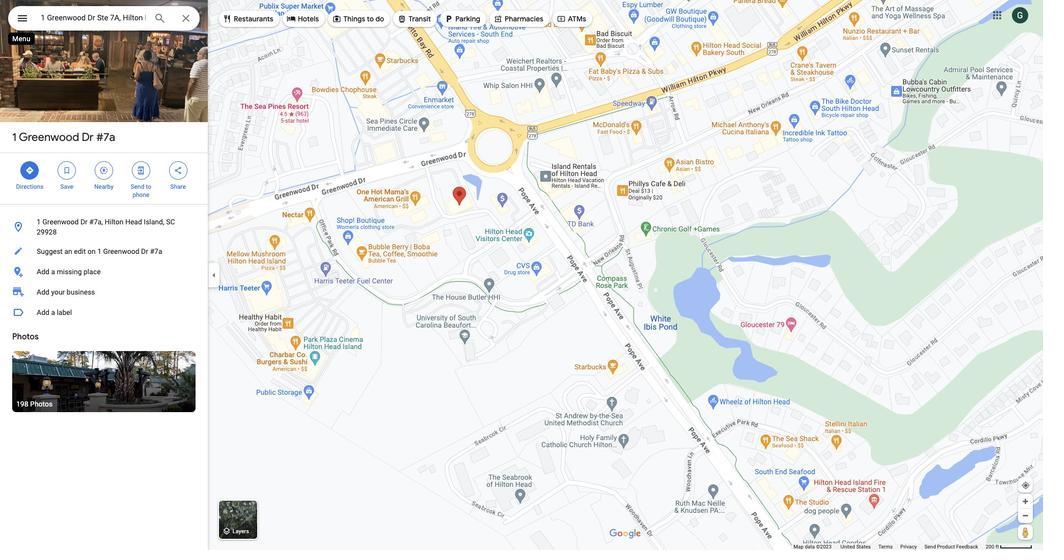 Task type: describe. For each thing, give the bounding box(es) containing it.
198 photos button
[[12, 352, 196, 413]]

island,
[[144, 218, 164, 226]]

a for missing
[[51, 268, 55, 276]]

1 greenwood dr #7a
[[12, 130, 115, 145]]


[[99, 165, 109, 176]]

dr for #7a,
[[80, 218, 88, 226]]

add your business
[[37, 288, 95, 296]]


[[62, 165, 71, 176]]

google maps element
[[0, 0, 1043, 551]]

©2023
[[816, 545, 832, 550]]

send product feedback button
[[925, 544, 978, 551]]

add a missing place
[[37, 268, 101, 276]]

add for add your business
[[37, 288, 49, 296]]

label
[[57, 309, 72, 317]]


[[287, 13, 296, 24]]


[[136, 165, 146, 176]]

greenwood for 1 greenwood dr #7a
[[19, 130, 79, 145]]

nearby
[[94, 183, 114, 191]]

map
[[794, 545, 804, 550]]

collapse side panel image
[[208, 270, 220, 281]]

dr for #7a
[[82, 130, 94, 145]]

none field inside 1 greenwood dr ste 7a, hilton head island, sc 29928 field
[[41, 12, 146, 24]]

send to phone
[[131, 183, 151, 199]]

greenwood inside button
[[103, 248, 139, 256]]

198 photos
[[16, 400, 53, 409]]


[[332, 13, 341, 24]]

united
[[841, 545, 855, 550]]

send for send product feedback
[[925, 545, 936, 550]]

place
[[84, 268, 101, 276]]

 pharmacies
[[494, 13, 544, 24]]

suggest an edit on 1 greenwood dr #7a
[[37, 248, 162, 256]]

share
[[170, 183, 186, 191]]

1 greenwood dr #7a, hilton head island, sc 29928
[[37, 218, 175, 236]]

dr inside suggest an edit on 1 greenwood dr #7a button
[[141, 248, 148, 256]]

add a label
[[37, 309, 72, 317]]

united states
[[841, 545, 871, 550]]

add a missing place button
[[0, 262, 208, 282]]

200 ft button
[[986, 545, 1033, 550]]

#7a,
[[89, 218, 103, 226]]

greenwood for 1 greenwood dr #7a, hilton head island, sc 29928
[[42, 218, 79, 226]]

to inside  things to do
[[367, 14, 374, 23]]

29928
[[37, 228, 57, 236]]

 restaurants
[[223, 13, 273, 24]]

your
[[51, 288, 65, 296]]

200
[[986, 545, 995, 550]]

business
[[67, 288, 95, 296]]

1 for 1 greenwood dr #7a
[[12, 130, 16, 145]]

phone
[[133, 192, 149, 199]]

terms
[[879, 545, 893, 550]]

hilton
[[105, 218, 124, 226]]


[[444, 13, 453, 24]]

hotels
[[298, 14, 319, 23]]

198
[[16, 400, 28, 409]]

privacy
[[901, 545, 917, 550]]

united states button
[[841, 544, 871, 551]]

restaurants
[[234, 14, 273, 23]]

parking
[[455, 14, 480, 23]]

1 greenwood dr #7a, hilton head island, sc 29928 button
[[0, 213, 208, 241]]


[[16, 11, 29, 25]]


[[398, 13, 407, 24]]

0 vertical spatial #7a
[[96, 130, 115, 145]]

1 Greenwood Dr Ste 7A, Hilton Head Island, SC 29928 field
[[8, 6, 200, 31]]

layers
[[233, 529, 249, 536]]

 things to do
[[332, 13, 384, 24]]



Task type: vqa. For each thing, say whether or not it's contained in the screenshot.
sc
yes



Task type: locate. For each thing, give the bounding box(es) containing it.
things
[[343, 14, 365, 23]]

add inside 'button'
[[37, 268, 49, 276]]

add left label
[[37, 309, 49, 317]]

a left label
[[51, 309, 55, 317]]

product
[[937, 545, 955, 550]]

1 vertical spatial send
[[925, 545, 936, 550]]

1 vertical spatial 1
[[37, 218, 41, 226]]

sc
[[166, 218, 175, 226]]

zoom out image
[[1022, 512, 1030, 520]]

1 vertical spatial dr
[[80, 218, 88, 226]]

save
[[60, 183, 73, 191]]

greenwood
[[19, 130, 79, 145], [42, 218, 79, 226], [103, 248, 139, 256]]

1 horizontal spatial 1
[[37, 218, 41, 226]]

0 vertical spatial photos
[[12, 332, 39, 342]]

send up phone
[[131, 183, 144, 191]]

2 vertical spatial add
[[37, 309, 49, 317]]

 search field
[[8, 6, 200, 33]]


[[174, 165, 183, 176]]

send left the product
[[925, 545, 936, 550]]

send product feedback
[[925, 545, 978, 550]]

0 vertical spatial greenwood
[[19, 130, 79, 145]]

a
[[51, 268, 55, 276], [51, 309, 55, 317]]

dr
[[82, 130, 94, 145], [80, 218, 88, 226], [141, 248, 148, 256]]

2 vertical spatial 1
[[97, 248, 101, 256]]

add down suggest
[[37, 268, 49, 276]]


[[25, 165, 34, 176]]

on
[[88, 248, 96, 256]]

2 add from the top
[[37, 288, 49, 296]]

edit
[[74, 248, 86, 256]]

0 vertical spatial a
[[51, 268, 55, 276]]


[[557, 13, 566, 24]]


[[494, 13, 503, 24]]

#7a up ""
[[96, 130, 115, 145]]

1 horizontal spatial send
[[925, 545, 936, 550]]

footer containing map data ©2023
[[794, 544, 986, 551]]

2 vertical spatial greenwood
[[103, 248, 139, 256]]

send for send to phone
[[131, 183, 144, 191]]

dr inside 1 greenwood dr #7a, hilton head island, sc 29928
[[80, 218, 88, 226]]

photos
[[12, 332, 39, 342], [30, 400, 53, 409]]

states
[[857, 545, 871, 550]]

footer inside google maps element
[[794, 544, 986, 551]]

#7a inside button
[[150, 248, 162, 256]]

terms button
[[879, 544, 893, 551]]

#7a down island,
[[150, 248, 162, 256]]

data
[[805, 545, 815, 550]]

map data ©2023
[[794, 545, 833, 550]]

send inside button
[[925, 545, 936, 550]]

send
[[131, 183, 144, 191], [925, 545, 936, 550]]

an
[[64, 248, 72, 256]]

2 vertical spatial dr
[[141, 248, 148, 256]]

0 vertical spatial send
[[131, 183, 144, 191]]

1 vertical spatial #7a
[[150, 248, 162, 256]]

zoom in image
[[1022, 498, 1030, 506]]

add your business link
[[0, 282, 208, 303]]

to left do on the top of page
[[367, 14, 374, 23]]

3 add from the top
[[37, 309, 49, 317]]

2 a from the top
[[51, 309, 55, 317]]

1
[[12, 130, 16, 145], [37, 218, 41, 226], [97, 248, 101, 256]]

0 horizontal spatial 1
[[12, 130, 16, 145]]

photos down the add a label
[[12, 332, 39, 342]]

 atms
[[557, 13, 586, 24]]

add left the your
[[37, 288, 49, 296]]

 transit
[[398, 13, 431, 24]]

1 add from the top
[[37, 268, 49, 276]]

ft
[[996, 545, 999, 550]]

dr left #7a,
[[80, 218, 88, 226]]

200 ft
[[986, 545, 999, 550]]

0 vertical spatial to
[[367, 14, 374, 23]]

1 vertical spatial greenwood
[[42, 218, 79, 226]]

0 vertical spatial 1
[[12, 130, 16, 145]]

privacy button
[[901, 544, 917, 551]]

1 vertical spatial photos
[[30, 400, 53, 409]]

directions
[[16, 183, 43, 191]]

1 greenwood dr #7a main content
[[0, 0, 208, 551]]

1 vertical spatial a
[[51, 309, 55, 317]]

 parking
[[444, 13, 480, 24]]

add
[[37, 268, 49, 276], [37, 288, 49, 296], [37, 309, 49, 317]]

feedback
[[956, 545, 978, 550]]

a inside add a label 'button'
[[51, 309, 55, 317]]

a for label
[[51, 309, 55, 317]]

to inside send to phone
[[146, 183, 151, 191]]

to up phone
[[146, 183, 151, 191]]

actions for 1 greenwood dr #7a region
[[0, 153, 208, 204]]

add for add a missing place
[[37, 268, 49, 276]]

2 horizontal spatial 1
[[97, 248, 101, 256]]

1 inside button
[[97, 248, 101, 256]]

send inside send to phone
[[131, 183, 144, 191]]

add for add a label
[[37, 309, 49, 317]]

head
[[125, 218, 142, 226]]

suggest an edit on 1 greenwood dr #7a button
[[0, 241, 208, 262]]

 button
[[8, 6, 37, 33]]

 hotels
[[287, 13, 319, 24]]

1 horizontal spatial #7a
[[150, 248, 162, 256]]

to
[[367, 14, 374, 23], [146, 183, 151, 191]]

missing
[[57, 268, 82, 276]]

1 inside 1 greenwood dr #7a, hilton head island, sc 29928
[[37, 218, 41, 226]]

1 horizontal spatial to
[[367, 14, 374, 23]]

0 horizontal spatial send
[[131, 183, 144, 191]]

dr up actions for 1 greenwood dr #7a region at the top left of page
[[82, 130, 94, 145]]

add a label button
[[0, 303, 208, 323]]

1 vertical spatial add
[[37, 288, 49, 296]]

photos right 198
[[30, 400, 53, 409]]

1 for 1 greenwood dr #7a, hilton head island, sc 29928
[[37, 218, 41, 226]]

0 horizontal spatial to
[[146, 183, 151, 191]]

footer
[[794, 544, 986, 551]]

greenwood up add a missing place 'button'
[[103, 248, 139, 256]]

greenwood up "29928"
[[42, 218, 79, 226]]


[[223, 13, 232, 24]]

greenwood inside 1 greenwood dr #7a, hilton head island, sc 29928
[[42, 218, 79, 226]]

dr down island,
[[141, 248, 148, 256]]

photos inside button
[[30, 400, 53, 409]]

greenwood up 
[[19, 130, 79, 145]]

#7a
[[96, 130, 115, 145], [150, 248, 162, 256]]

add inside 'button'
[[37, 309, 49, 317]]

do
[[376, 14, 384, 23]]

atms
[[568, 14, 586, 23]]

0 horizontal spatial #7a
[[96, 130, 115, 145]]

suggest
[[37, 248, 63, 256]]

transit
[[409, 14, 431, 23]]

1 vertical spatial to
[[146, 183, 151, 191]]

show street view coverage image
[[1018, 525, 1033, 541]]

None field
[[41, 12, 146, 24]]

pharmacies
[[505, 14, 544, 23]]

show your location image
[[1021, 481, 1031, 491]]

1 a from the top
[[51, 268, 55, 276]]

a left missing at the left
[[51, 268, 55, 276]]

a inside add a missing place 'button'
[[51, 268, 55, 276]]

google account: greg robinson  
(robinsongreg175@gmail.com) image
[[1012, 7, 1029, 23]]

0 vertical spatial add
[[37, 268, 49, 276]]

0 vertical spatial dr
[[82, 130, 94, 145]]



